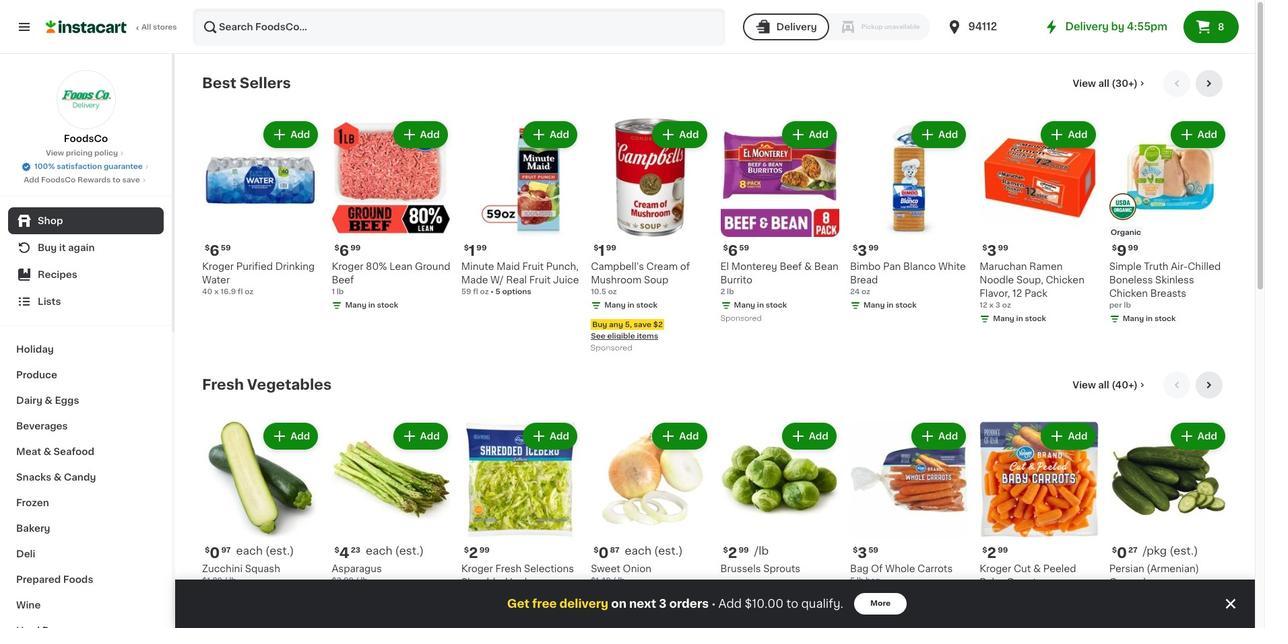 Task type: locate. For each thing, give the bounding box(es) containing it.
27
[[1129, 547, 1138, 554]]

0 vertical spatial to
[[112, 177, 120, 184]]

soup
[[644, 276, 669, 285]]

add button for bag of whole carrots
[[913, 425, 965, 449]]

2 up the baby
[[988, 546, 997, 561]]

stock for 80%
[[377, 302, 398, 310]]

1 horizontal spatial save
[[634, 321, 652, 328]]

onion
[[623, 565, 652, 574]]

59 for bag of whole carrots
[[869, 547, 879, 554]]

3 each (est.) from the left
[[625, 546, 683, 557]]

fruit right real
[[530, 276, 551, 285]]

0 vertical spatial fresh
[[202, 378, 244, 392]]

(est.) inside $4.23 each (estimated) element
[[395, 546, 424, 557]]

0 horizontal spatial $ 2 99
[[464, 546, 490, 561]]

59 inside minute maid fruit punch, made w/ real fruit juice 59 fl oz • 5 options
[[461, 289, 471, 296]]

view pricing policy
[[46, 150, 118, 157]]

add button for zucchini squash
[[265, 425, 317, 449]]

2 $ 2 99 from the left
[[723, 546, 749, 561]]

oz inside kroger purified drinking water 40 x 16.9 fl oz
[[245, 289, 254, 296]]

stock down el monterey beef & bean burrito 2 lb
[[766, 302, 787, 310]]

many in stock for lb
[[864, 591, 917, 598]]

add button for sweet onion
[[654, 425, 706, 449]]

12 down the flavor,
[[980, 302, 988, 310]]

all inside view all (40+) "popup button"
[[1099, 381, 1110, 390]]

0 vertical spatial foodsco
[[64, 134, 108, 144]]

2 horizontal spatial 0
[[1117, 546, 1128, 561]]

product group containing 9
[[1110, 119, 1229, 328]]

kroger inside kroger 80% lean ground beef 1 lb
[[332, 262, 364, 272]]

kroger inside kroger cut & peeled baby carrots
[[980, 565, 1012, 574]]

(est.) up (armenian)
[[1170, 546, 1199, 557]]

99 up minute
[[477, 245, 487, 252]]

4
[[339, 546, 350, 561]]

1 each (est.) from the left
[[236, 546, 294, 557]]

deli
[[16, 550, 35, 559]]

flavor,
[[980, 289, 1011, 299]]

$ inside "$ 0 87"
[[594, 547, 599, 554]]

treatment tracker modal dialog
[[175, 580, 1256, 629]]

oz right 24
[[862, 289, 871, 296]]

add
[[291, 130, 310, 140], [420, 130, 440, 140], [550, 130, 570, 140], [680, 130, 699, 140], [809, 130, 829, 140], [939, 130, 959, 140], [1068, 130, 1088, 140], [1198, 130, 1218, 140], [24, 177, 39, 184], [291, 432, 310, 442], [420, 432, 440, 442], [550, 432, 570, 442], [680, 432, 699, 442], [809, 432, 829, 442], [939, 432, 959, 442], [1068, 432, 1088, 442], [1198, 432, 1218, 442], [719, 599, 742, 610]]

1 horizontal spatial 12
[[1013, 289, 1023, 299]]

6
[[210, 244, 220, 258], [339, 244, 349, 258], [728, 244, 738, 258]]

None search field
[[193, 8, 726, 46]]

lb inside bag of whole carrots 5 lb bag
[[857, 577, 864, 585]]

x down the flavor,
[[990, 302, 994, 310]]

2 inside el monterey beef & bean burrito 2 lb
[[721, 289, 725, 296]]

each inside $4.23 each (estimated) element
[[366, 546, 393, 557]]

many for 1
[[345, 302, 367, 310]]

2 horizontal spatial 6
[[728, 244, 738, 258]]

all for 3
[[1099, 79, 1110, 88]]

2 / from the left
[[356, 577, 359, 585]]

brussels sprouts
[[721, 565, 801, 574]]

blanco
[[904, 262, 936, 272]]

$ 1 99 for minute maid fruit punch, made w/ real fruit juice
[[464, 244, 487, 258]]

kroger fresh selections shredded iceberg lettuce
[[461, 565, 574, 601]]

lists link
[[8, 288, 164, 315]]

0 vertical spatial sponsored badge image
[[721, 315, 762, 323]]

delivery
[[1066, 22, 1109, 32], [777, 22, 817, 32]]

skinless
[[1156, 276, 1195, 285]]

many down bread
[[864, 302, 885, 310]]

$ down the organic at the top right of page
[[1112, 245, 1117, 252]]

(est.) inside $0.27 per package (estimated) element
[[1170, 546, 1199, 557]]

next
[[629, 599, 657, 610]]

fruit up real
[[523, 262, 544, 272]]

view all (30+) button
[[1068, 70, 1153, 97]]

1 vertical spatial all
[[1099, 381, 1110, 390]]

0 vertical spatial carrots
[[918, 565, 953, 574]]

1 6 from the left
[[210, 244, 220, 258]]

1 vertical spatial fresh
[[496, 565, 522, 574]]

(est.) for zucchini squash
[[266, 546, 294, 557]]

/ inside sweet onion $1.49 / lb about 0.59 lb each
[[613, 577, 616, 585]]

many down burrito
[[734, 302, 756, 310]]

$ inside $ 0 27
[[1112, 547, 1117, 554]]

each inside $0.97 each (estimated) element
[[236, 546, 263, 557]]

1 for minute maid fruit punch, made w/ real fruit juice
[[469, 244, 475, 258]]

bimbo
[[850, 262, 881, 272]]

1 horizontal spatial $ 6 59
[[723, 244, 750, 258]]

2 up the "brussels"
[[728, 546, 738, 561]]

sponsored badge image
[[721, 315, 762, 323], [591, 345, 632, 353]]

$ 4 23
[[335, 546, 361, 561]]

3 0 from the left
[[1117, 546, 1128, 561]]

orders
[[670, 599, 709, 610]]

maruchan ramen noodle soup, chicken flavor, 12 pack 12 x 3 oz
[[980, 262, 1085, 310]]

add for kroger purified drinking water
[[291, 130, 310, 140]]

1 horizontal spatial beef
[[780, 262, 802, 272]]

3 (est.) from the left
[[654, 546, 683, 557]]

59 down made
[[461, 289, 471, 296]]

$ up maruchan
[[983, 245, 988, 252]]

stock down bag of whole carrots 5 lb bag
[[896, 591, 917, 598]]

$ up bag in the bottom right of the page
[[853, 547, 858, 554]]

$ 3 99 for bimbo
[[853, 244, 879, 258]]

& inside "link"
[[43, 447, 51, 457]]

0 horizontal spatial carrots
[[918, 565, 953, 574]]

$ up shredded in the left bottom of the page
[[464, 547, 469, 554]]

stock down bimbo  pan blanco white bread 24 oz
[[896, 302, 917, 310]]

2 6 from the left
[[339, 244, 349, 258]]

add button for minute maid fruit punch, made w/ real fruit juice
[[524, 123, 576, 147]]

0 horizontal spatial 0
[[210, 546, 220, 561]]

0 horizontal spatial sponsored badge image
[[591, 345, 632, 353]]

/
[[224, 577, 227, 585], [356, 577, 359, 585], [613, 577, 616, 585]]

fresh vegetables
[[202, 378, 332, 392]]

5 down w/
[[496, 289, 501, 296]]

carrots down cut
[[1007, 578, 1042, 588]]

3 / from the left
[[613, 577, 616, 585]]

each up next
[[643, 588, 662, 596]]

all
[[1099, 79, 1110, 88], [1099, 381, 1110, 390]]

0 horizontal spatial each (est.)
[[236, 546, 294, 557]]

many down "80%"
[[345, 302, 367, 310]]

1 horizontal spatial 5
[[850, 577, 855, 585]]

0 horizontal spatial /
[[224, 577, 227, 585]]

in down kroger 80% lean ground beef 1 lb
[[368, 302, 375, 310]]

save inside "buy any 5, save $2 see eligible items"
[[634, 321, 652, 328]]

prepared foods
[[16, 576, 93, 585]]

1 vertical spatial carrots
[[1007, 578, 1042, 588]]

add for sweet onion
[[680, 432, 699, 442]]

cucumber
[[1110, 578, 1160, 588]]

$ left 87 at the bottom of page
[[594, 547, 599, 554]]

add button for simple truth air-chilled boneless skinless chicken breasts
[[1172, 123, 1225, 147]]

0 horizontal spatial •
[[491, 289, 494, 296]]

buy it again
[[38, 243, 95, 253]]

1 vertical spatial item carousel region
[[202, 372, 1229, 629]]

carrots
[[918, 565, 953, 574], [1007, 578, 1042, 588]]

oz
[[245, 289, 254, 296], [480, 289, 489, 296], [608, 289, 617, 296], [862, 289, 871, 296], [1003, 302, 1012, 310]]

item carousel region containing best sellers
[[202, 70, 1229, 361]]

99 for minute maid fruit punch, made w/ real fruit juice
[[477, 245, 487, 252]]

foodsco
[[64, 134, 108, 144], [41, 177, 76, 184]]

made
[[461, 276, 488, 285]]

2 vertical spatial view
[[1073, 381, 1096, 390]]

lb inside zucchini squash $1.89 / lb
[[229, 577, 236, 585]]

beef left bean in the top right of the page
[[780, 262, 802, 272]]

deli link
[[8, 542, 164, 567]]

99 inside $ 6 99
[[351, 245, 361, 252]]

prepared
[[16, 576, 61, 585]]

add button for kroger purified drinking water
[[265, 123, 317, 147]]

3 inside get free delivery on next 3 orders • add $10.00 to qualify.
[[659, 599, 667, 610]]

3 $ 2 99 from the left
[[983, 546, 1008, 561]]

maruchan
[[980, 262, 1027, 272]]

product group
[[202, 119, 321, 298], [332, 119, 451, 314], [461, 119, 580, 298], [591, 119, 710, 356], [721, 119, 840, 326], [850, 119, 969, 314], [980, 119, 1099, 328], [1110, 119, 1229, 328], [202, 421, 321, 614], [332, 421, 451, 614], [461, 421, 580, 629], [591, 421, 710, 614], [721, 421, 840, 576], [850, 421, 969, 603], [980, 421, 1099, 600], [1110, 421, 1229, 611]]

foodsco up view pricing policy link
[[64, 134, 108, 144]]

kroger inside kroger purified drinking water 40 x 16.9 fl oz
[[202, 262, 234, 272]]

instacart logo image
[[46, 19, 127, 35]]

• inside minute maid fruit punch, made w/ real fruit juice 59 fl oz • 5 options
[[491, 289, 494, 296]]

add button for persian (armenian) cucumber
[[1172, 425, 1225, 449]]

(est.) up sweet onion $1.49 / lb about 0.59 lb each
[[654, 546, 683, 557]]

add button for kroger fresh selections shredded iceberg lettuce
[[524, 425, 576, 449]]

1 horizontal spatial carrots
[[1007, 578, 1042, 588]]

$ 1 99 up minute
[[464, 244, 487, 258]]

kroger up the baby
[[980, 565, 1012, 574]]

service type group
[[743, 13, 931, 40]]

0 vertical spatial x
[[214, 289, 219, 296]]

3 6 from the left
[[728, 244, 738, 258]]

$ 6 59 up water
[[205, 244, 231, 258]]

& for candy
[[54, 473, 62, 483]]

0 vertical spatial beef
[[780, 262, 802, 272]]

satisfaction
[[57, 163, 102, 171]]

1 / from the left
[[224, 577, 227, 585]]

2 item carousel region from the top
[[202, 372, 1229, 629]]

chicken down "ramen"
[[1046, 276, 1085, 285]]

2 $ 3 99 from the left
[[983, 244, 1009, 258]]

0 horizontal spatial fresh
[[202, 378, 244, 392]]

buy for buy it again
[[38, 243, 57, 253]]

/ down asparagus
[[356, 577, 359, 585]]

many for 24
[[864, 302, 885, 310]]

buy
[[38, 243, 57, 253], [592, 321, 607, 328]]

0 horizontal spatial $ 1 99
[[464, 244, 487, 258]]

lb inside el monterey beef & bean burrito 2 lb
[[727, 289, 734, 296]]

stock for ramen
[[1025, 316, 1047, 323]]

• down w/
[[491, 289, 494, 296]]

foodsco down 100%
[[41, 177, 76, 184]]

1 horizontal spatial 6
[[339, 244, 349, 258]]

1 vertical spatial chicken
[[1110, 289, 1148, 299]]

0 horizontal spatial x
[[214, 289, 219, 296]]

to inside add foodsco rewards to save link
[[112, 177, 120, 184]]

delivery by 4:55pm link
[[1044, 19, 1168, 35]]

each (est.) up onion
[[625, 546, 683, 557]]

best
[[202, 76, 236, 90]]

& right meat
[[43, 447, 51, 457]]

2 0 from the left
[[599, 546, 609, 561]]

fresh up iceberg
[[496, 565, 522, 574]]

0 vertical spatial view
[[1073, 79, 1096, 88]]

shop link
[[8, 208, 164, 235]]

0 vertical spatial buy
[[38, 243, 57, 253]]

lb down bag in the bottom right of the page
[[857, 577, 864, 585]]

1 horizontal spatial /
[[356, 577, 359, 585]]

/ down zucchini
[[224, 577, 227, 585]]

99 right "9"
[[1129, 245, 1139, 252]]

many down boneless
[[1123, 316, 1145, 323]]

1 fl from the left
[[238, 289, 243, 296]]

add for bimbo  pan blanco white bread
[[939, 130, 959, 140]]

6 up water
[[210, 244, 220, 258]]

1 horizontal spatial x
[[990, 302, 994, 310]]

0 vertical spatial save
[[122, 177, 140, 184]]

sponsored badge image down eligible
[[591, 345, 632, 353]]

$ 1 99 up "campbell's"
[[594, 244, 617, 258]]

many
[[345, 302, 367, 310], [605, 302, 626, 310], [734, 302, 756, 310], [864, 302, 885, 310], [994, 316, 1015, 323], [1123, 316, 1145, 323], [864, 591, 885, 598], [605, 602, 626, 609]]

1 vertical spatial beef
[[332, 276, 354, 285]]

12
[[1013, 289, 1023, 299], [980, 302, 988, 310]]

shop
[[38, 216, 63, 226]]

1 $ 1 99 from the left
[[464, 244, 487, 258]]

1 vertical spatial buy
[[592, 321, 607, 328]]

$ 9 99
[[1112, 244, 1139, 258]]

many down 0.59
[[605, 602, 626, 609]]

0 horizontal spatial 1
[[332, 289, 335, 296]]

boneless
[[1110, 276, 1153, 285]]

many in stock up more on the bottom right of page
[[864, 591, 917, 598]]

in for lb
[[887, 591, 894, 598]]

99 for kroger cut & peeled baby carrots
[[998, 547, 1008, 554]]

0 horizontal spatial fl
[[238, 289, 243, 296]]

oz down made
[[480, 289, 489, 296]]

see
[[591, 333, 606, 341]]

0 vertical spatial all
[[1099, 79, 1110, 88]]

kroger for kroger 80% lean ground beef 1 lb
[[332, 262, 364, 272]]

fresh
[[202, 378, 244, 392], [496, 565, 522, 574]]

lb up next
[[634, 588, 641, 596]]

2 horizontal spatial each (est.)
[[625, 546, 683, 557]]

$ 3 99 for maruchan
[[983, 244, 1009, 258]]

1 item carousel region from the top
[[202, 70, 1229, 361]]

$ left '97'
[[205, 547, 210, 554]]

2 (est.) from the left
[[395, 546, 424, 557]]

2 fl from the left
[[473, 289, 478, 296]]

in up more on the bottom right of page
[[887, 591, 894, 598]]

meat & seafood link
[[8, 439, 164, 465]]

by
[[1112, 22, 1125, 32]]

2 down burrito
[[721, 289, 725, 296]]

bakery link
[[8, 516, 164, 542]]

all for 2
[[1099, 381, 1110, 390]]

1 vertical spatial foodsco
[[41, 177, 76, 184]]

1 horizontal spatial chicken
[[1110, 289, 1148, 299]]

$ inside $ 6 99
[[335, 245, 339, 252]]

1 vertical spatial •
[[712, 599, 716, 610]]

5 inside minute maid fruit punch, made w/ real fruit juice 59 fl oz • 5 options
[[496, 289, 501, 296]]

/ for zucchini
[[224, 577, 227, 585]]

asparagus $3.99 / lb
[[332, 565, 382, 585]]

$ 1 99 for campbell's cream of mushroom soup
[[594, 244, 617, 258]]

(est.)
[[266, 546, 294, 557], [395, 546, 424, 557], [654, 546, 683, 557], [1170, 546, 1199, 557]]

many for 10.5
[[605, 302, 626, 310]]

0 horizontal spatial chicken
[[1046, 276, 1085, 285]]

3
[[858, 244, 867, 258], [988, 244, 997, 258], [996, 302, 1001, 310], [858, 546, 867, 561], [659, 599, 667, 610]]

get free delivery on next 3 orders • add $10.00 to qualify.
[[507, 599, 844, 610]]

0.59
[[616, 588, 633, 596]]

1 all from the top
[[1099, 79, 1110, 88]]

0 vertical spatial •
[[491, 289, 494, 296]]

$ left 23
[[335, 547, 339, 554]]

0 left '97'
[[210, 546, 220, 561]]

each (est.) inside $0.87 each (estimated) element
[[625, 546, 683, 557]]

2 horizontal spatial $ 2 99
[[983, 546, 1008, 561]]

1 vertical spatial to
[[787, 599, 799, 610]]

3 up bimbo
[[858, 244, 867, 258]]

0 vertical spatial chicken
[[1046, 276, 1085, 285]]

0 horizontal spatial 6
[[210, 244, 220, 258]]

(est.) right 23
[[395, 546, 424, 557]]

all inside view all (30+) "popup button"
[[1099, 79, 1110, 88]]

add inside add foodsco rewards to save link
[[24, 177, 39, 184]]

kroger inside kroger fresh selections shredded iceberg lettuce
[[461, 565, 493, 574]]

& left bean in the top right of the page
[[805, 262, 812, 272]]

beef inside kroger 80% lean ground beef 1 lb
[[332, 276, 354, 285]]

add button for kroger 80% lean ground beef
[[395, 123, 447, 147]]

per
[[1110, 302, 1123, 310]]

each (est.) inside $4.23 each (estimated) element
[[366, 546, 424, 557]]

/ inside zucchini squash $1.89 / lb
[[224, 577, 227, 585]]

1 horizontal spatial buy
[[592, 321, 607, 328]]

buy up see
[[592, 321, 607, 328]]

all left the (40+)
[[1099, 381, 1110, 390]]

2 $ 1 99 from the left
[[594, 244, 617, 258]]

1 vertical spatial 12
[[980, 302, 988, 310]]

/ for sweet
[[613, 577, 616, 585]]

0 vertical spatial 5
[[496, 289, 501, 296]]

add for brussels sprouts
[[809, 432, 829, 442]]

many in stock down pack
[[994, 316, 1047, 323]]

0 horizontal spatial delivery
[[777, 22, 817, 32]]

add button for maruchan ramen noodle soup, chicken flavor, 12 pack
[[1043, 123, 1095, 147]]

item carousel region
[[202, 70, 1229, 361], [202, 372, 1229, 629]]

(est.) inside $0.97 each (estimated) element
[[266, 546, 294, 557]]

fl
[[238, 289, 243, 296], [473, 289, 478, 296]]

1 horizontal spatial to
[[787, 599, 799, 610]]

6 up el
[[728, 244, 738, 258]]

qualify.
[[802, 599, 844, 610]]

59 for kroger purified drinking water
[[221, 245, 231, 252]]

bakery
[[16, 524, 50, 534]]

many in stock for 24
[[864, 302, 917, 310]]

kroger down $ 6 99
[[332, 262, 364, 272]]

$ 3 99 up maruchan
[[983, 244, 1009, 258]]

oz inside maruchan ramen noodle soup, chicken flavor, 12 pack 12 x 3 oz
[[1003, 302, 1012, 310]]

save up items
[[634, 321, 652, 328]]

1 vertical spatial save
[[634, 321, 652, 328]]

$ 2 99 up the baby
[[983, 546, 1008, 561]]

add button for asparagus
[[395, 425, 447, 449]]

1 horizontal spatial 1
[[469, 244, 475, 258]]

many in stock for 10.5
[[605, 302, 658, 310]]

many in stock down breasts
[[1123, 316, 1176, 323]]

2 horizontal spatial /
[[613, 577, 616, 585]]

in for burrito
[[757, 302, 764, 310]]

delivery inside button
[[777, 22, 817, 32]]

lb right per
[[1124, 302, 1131, 310]]

$0.97 each (estimated) element
[[202, 545, 321, 563]]

1 up "campbell's"
[[599, 244, 605, 258]]

fl down made
[[473, 289, 478, 296]]

1 $ 3 99 from the left
[[853, 244, 879, 258]]

1 vertical spatial x
[[990, 302, 994, 310]]

el
[[721, 262, 729, 272]]

0 vertical spatial item carousel region
[[202, 70, 1229, 361]]

1 0 from the left
[[210, 546, 220, 561]]

99 inside the $ 9 99
[[1129, 245, 1139, 252]]

sweet
[[591, 565, 621, 574]]

0 inside $0.97 each (estimated) element
[[210, 546, 220, 561]]

$ 6 59 for kroger purified drinking water
[[205, 244, 231, 258]]

1
[[469, 244, 475, 258], [599, 244, 605, 258], [332, 289, 335, 296]]

3 for maruchan ramen noodle soup, chicken flavor, 12 pack
[[988, 244, 997, 258]]

add for minute maid fruit punch, made w/ real fruit juice
[[550, 130, 570, 140]]

many for lb
[[864, 591, 885, 598]]

4 (est.) from the left
[[1170, 546, 1199, 557]]

each for sweet onion
[[625, 546, 652, 557]]

many in stock down 0.59
[[605, 602, 658, 609]]

asparagus
[[332, 565, 382, 574]]

1 (est.) from the left
[[266, 546, 294, 557]]

2 all from the top
[[1099, 381, 1110, 390]]

kroger up shredded in the left bottom of the page
[[461, 565, 493, 574]]

1 horizontal spatial each (est.)
[[366, 546, 424, 557]]

buy inside "buy any 5, save $2 see eligible items"
[[592, 321, 607, 328]]

3 down the flavor,
[[996, 302, 1001, 310]]

3 for bag of whole carrots
[[858, 546, 867, 561]]

$ left 27
[[1112, 547, 1117, 554]]

6 up kroger 80% lean ground beef 1 lb
[[339, 244, 349, 258]]

carrots right whole
[[918, 565, 953, 574]]

each inside $0.87 each (estimated) element
[[625, 546, 652, 557]]

0 inside $0.87 each (estimated) element
[[599, 546, 609, 561]]

0 for persian (armenian) cucumber
[[1117, 546, 1128, 561]]

(est.) for sweet onion
[[654, 546, 683, 557]]

1 horizontal spatial delivery
[[1066, 22, 1109, 32]]

save down the guarantee
[[122, 177, 140, 184]]

stock for truth
[[1155, 316, 1176, 323]]

1 vertical spatial 5
[[850, 577, 855, 585]]

view for fresh vegetables
[[1073, 381, 1096, 390]]

in down maruchan ramen noodle soup, chicken flavor, 12 pack 12 x 3 oz
[[1017, 316, 1024, 323]]

$ 6 59 for el monterey beef & bean burrito
[[723, 244, 750, 258]]

2 each (est.) from the left
[[366, 546, 424, 557]]

2 $ 6 59 from the left
[[723, 244, 750, 258]]

each (est.) for asparagus
[[366, 546, 424, 557]]

1 horizontal spatial •
[[712, 599, 716, 610]]

x inside kroger purified drinking water 40 x 16.9 fl oz
[[214, 289, 219, 296]]

$ 0 27
[[1112, 546, 1138, 561]]

add inside get free delivery on next 3 orders • add $10.00 to qualify.
[[719, 599, 742, 610]]

0
[[210, 546, 220, 561], [599, 546, 609, 561], [1117, 546, 1128, 561]]

59 inside $ 3 59
[[869, 547, 879, 554]]

&
[[805, 262, 812, 272], [45, 396, 53, 406], [43, 447, 51, 457], [54, 473, 62, 483], [1034, 565, 1041, 574]]

99 for simple truth air-chilled boneless skinless chicken breasts
[[1129, 245, 1139, 252]]

fl right 16.9
[[238, 289, 243, 296]]

in down breasts
[[1146, 316, 1153, 323]]

0 horizontal spatial $ 6 59
[[205, 244, 231, 258]]

zucchini squash $1.89 / lb
[[202, 565, 280, 585]]

1 horizontal spatial $ 1 99
[[594, 244, 617, 258]]

candy
[[64, 473, 96, 483]]

stock for monterey
[[766, 302, 787, 310]]

2 horizontal spatial 1
[[599, 244, 605, 258]]

lb down zucchini
[[229, 577, 236, 585]]

each up onion
[[625, 546, 652, 557]]

$ up minute
[[464, 245, 469, 252]]

5 inside bag of whole carrots 5 lb bag
[[850, 577, 855, 585]]

(est.) inside $0.87 each (estimated) element
[[654, 546, 683, 557]]

0 horizontal spatial 5
[[496, 289, 501, 296]]

99 up kroger 80% lean ground beef 1 lb
[[351, 245, 361, 252]]

stock down pack
[[1025, 316, 1047, 323]]

99 up shredded in the left bottom of the page
[[480, 547, 490, 554]]

0 horizontal spatial 12
[[980, 302, 988, 310]]

0 left 87 at the bottom of page
[[599, 546, 609, 561]]

$ up bimbo
[[853, 245, 858, 252]]

to inside get free delivery on next 3 orders • add $10.00 to qualify.
[[787, 599, 799, 610]]

main content
[[175, 54, 1256, 629]]

beverages link
[[8, 414, 164, 439]]

monterey
[[732, 262, 778, 272]]

0 horizontal spatial buy
[[38, 243, 57, 253]]

$ up kroger 80% lean ground beef 1 lb
[[335, 245, 339, 252]]

0 inside $0.27 per package (estimated) element
[[1117, 546, 1128, 561]]

each (est.) up squash
[[236, 546, 294, 557]]

1 horizontal spatial fl
[[473, 289, 478, 296]]

(est.) up squash
[[266, 546, 294, 557]]

stock down kroger 80% lean ground beef 1 lb
[[377, 302, 398, 310]]

frozen
[[16, 499, 49, 508]]

1 $ 2 99 from the left
[[464, 546, 490, 561]]

all stores link
[[46, 8, 178, 46]]

$ 3 99
[[853, 244, 879, 258], [983, 244, 1009, 258]]

0 horizontal spatial beef
[[332, 276, 354, 285]]

1 horizontal spatial 0
[[599, 546, 609, 561]]

1 $ 6 59 from the left
[[205, 244, 231, 258]]

1 horizontal spatial fresh
[[496, 565, 522, 574]]

delivery by 4:55pm
[[1066, 22, 1168, 32]]

0 horizontal spatial $ 3 99
[[853, 244, 879, 258]]

many in stock down bimbo  pan blanco white bread 24 oz
[[864, 302, 917, 310]]

1 horizontal spatial $ 3 99
[[983, 244, 1009, 258]]

0 horizontal spatial to
[[112, 177, 120, 184]]

1 horizontal spatial $ 2 99
[[723, 546, 749, 561]]

1 vertical spatial view
[[46, 150, 64, 157]]

each (est.) for zucchini squash
[[236, 546, 294, 557]]

add foodsco rewards to save link
[[24, 175, 148, 186]]

oz inside bimbo  pan blanco white bread 24 oz
[[862, 289, 871, 296]]

each (est.) inside $0.97 each (estimated) element
[[236, 546, 294, 557]]

foodsco inside add foodsco rewards to save link
[[41, 177, 76, 184]]

add button for bimbo  pan blanco white bread
[[913, 123, 965, 147]]

x right 40
[[214, 289, 219, 296]]

$ 2 99
[[464, 546, 490, 561], [723, 546, 749, 561], [983, 546, 1008, 561]]

• right "orders"
[[712, 599, 716, 610]]

0 left 27
[[1117, 546, 1128, 561]]



Task type: vqa. For each thing, say whether or not it's contained in the screenshot.
0.59
yes



Task type: describe. For each thing, give the bounding box(es) containing it.
$ 2 99 inside $2.99 per pound element
[[723, 546, 749, 561]]

air-
[[1171, 262, 1188, 272]]

x inside maruchan ramen noodle soup, chicken flavor, 12 pack 12 x 3 oz
[[990, 302, 994, 310]]

each for asparagus
[[366, 546, 393, 557]]

seafood
[[54, 447, 94, 457]]

& inside kroger cut & peeled baby carrots
[[1034, 565, 1041, 574]]

add for asparagus
[[420, 432, 440, 442]]

& inside el monterey beef & bean burrito 2 lb
[[805, 262, 812, 272]]

add button for brussels sprouts
[[784, 425, 836, 449]]

squash
[[245, 565, 280, 574]]

foodsco logo image
[[56, 70, 116, 129]]

add for kroger fresh selections shredded iceberg lettuce
[[550, 432, 570, 442]]

kroger for kroger purified drinking water 40 x 16.9 fl oz
[[202, 262, 234, 272]]

recipes
[[38, 270, 77, 280]]

eligible
[[607, 333, 635, 341]]

3 inside maruchan ramen noodle soup, chicken flavor, 12 pack 12 x 3 oz
[[996, 302, 1001, 310]]

carrots inside kroger cut & peeled baby carrots
[[1007, 578, 1042, 588]]

(est.) for asparagus
[[395, 546, 424, 557]]

0 vertical spatial 12
[[1013, 289, 1023, 299]]

pan
[[884, 262, 901, 272]]

add for zucchini squash
[[291, 432, 310, 442]]

add for maruchan ramen noodle soup, chicken flavor, 12 pack
[[1068, 130, 1088, 140]]

many for burrito
[[734, 302, 756, 310]]

add for simple truth air-chilled boneless skinless chicken breasts
[[1198, 130, 1218, 140]]

chicken inside simple truth air-chilled boneless skinless chicken breasts per lb
[[1110, 289, 1148, 299]]

juice
[[553, 276, 579, 285]]

1 inside kroger 80% lean ground beef 1 lb
[[332, 289, 335, 296]]

& for eggs
[[45, 396, 53, 406]]

99 for campbell's cream of mushroom soup
[[606, 245, 617, 252]]

in for 10.5
[[628, 302, 635, 310]]

chicken inside maruchan ramen noodle soup, chicken flavor, 12 pack 12 x 3 oz
[[1046, 276, 1085, 285]]

• inside get free delivery on next 3 orders • add $10.00 to qualify.
[[712, 599, 716, 610]]

$ up "campbell's"
[[594, 245, 599, 252]]

3 for bimbo  pan blanco white bread
[[858, 244, 867, 258]]

iceberg
[[510, 578, 547, 588]]

lettuce
[[461, 592, 498, 601]]

stock for of
[[896, 591, 917, 598]]

brussels
[[721, 565, 761, 574]]

stores
[[153, 24, 177, 31]]

sellers
[[240, 76, 291, 90]]

/pkg (est.)
[[1143, 546, 1199, 557]]

many for flavor,
[[994, 316, 1015, 323]]

6 for kroger purified drinking water
[[210, 244, 220, 258]]

buy it again link
[[8, 235, 164, 261]]

of
[[871, 565, 883, 574]]

many for skinless
[[1123, 316, 1145, 323]]

snacks
[[16, 473, 51, 483]]

sprouts
[[764, 565, 801, 574]]

$1.49
[[591, 577, 611, 585]]

view all (40+) button
[[1068, 372, 1153, 399]]

sweet onion $1.49 / lb about 0.59 lb each
[[591, 565, 662, 596]]

soup,
[[1017, 276, 1044, 285]]

carrots inside bag of whole carrots 5 lb bag
[[918, 565, 953, 574]]

delivery for delivery by 4:55pm
[[1066, 22, 1109, 32]]

rewards
[[78, 177, 111, 184]]

lb inside kroger 80% lean ground beef 1 lb
[[337, 289, 344, 296]]

$0.87 each (estimated) element
[[591, 545, 710, 563]]

wine
[[16, 601, 41, 611]]

/ inside asparagus $3.99 / lb
[[356, 577, 359, 585]]

$4.23 each (estimated) element
[[332, 545, 451, 563]]

99 for kroger fresh selections shredded iceberg lettuce
[[480, 547, 490, 554]]

$ 2 99 for kroger fresh selections shredded iceberg lettuce
[[464, 546, 490, 561]]

items
[[637, 333, 659, 341]]

more button
[[855, 594, 907, 615]]

kroger for kroger fresh selections shredded iceberg lettuce
[[461, 565, 493, 574]]

fresh inside kroger fresh selections shredded iceberg lettuce
[[496, 565, 522, 574]]

lb inside asparagus $3.99 / lb
[[361, 577, 368, 585]]

beef inside el monterey beef & bean burrito 2 lb
[[780, 262, 802, 272]]

add for kroger cut & peeled baby carrots
[[1068, 432, 1088, 442]]

in for 1
[[368, 302, 375, 310]]

burrito
[[721, 276, 753, 285]]

delivery for delivery
[[777, 22, 817, 32]]

any
[[609, 321, 623, 328]]

oz inside campbell's cream of mushroom soup 10.5 oz
[[608, 289, 617, 296]]

many in stock for 1
[[345, 302, 398, 310]]

lb inside simple truth air-chilled boneless skinless chicken breasts per lb
[[1124, 302, 1131, 310]]

bag
[[850, 565, 869, 574]]

many in stock for flavor,
[[994, 316, 1047, 323]]

recipes link
[[8, 261, 164, 288]]

0 for zucchini squash
[[210, 546, 220, 561]]

0 vertical spatial fruit
[[523, 262, 544, 272]]

vegetables
[[247, 378, 332, 392]]

dairy & eggs link
[[8, 388, 164, 414]]

meat
[[16, 447, 41, 457]]

kroger purified drinking water 40 x 16.9 fl oz
[[202, 262, 315, 296]]

view for best sellers
[[1073, 79, 1096, 88]]

(armenian)
[[1147, 565, 1200, 574]]

produce
[[16, 371, 57, 380]]

minute maid fruit punch, made w/ real fruit juice 59 fl oz • 5 options
[[461, 262, 579, 296]]

& for seafood
[[43, 447, 51, 457]]

add for bag of whole carrots
[[939, 432, 959, 442]]

$ up el
[[723, 245, 728, 252]]

add for persian (armenian) cucumber
[[1198, 432, 1218, 442]]

foodsco link
[[56, 70, 116, 146]]

1 horizontal spatial sponsored badge image
[[721, 315, 762, 323]]

$ 2 99 for kroger cut & peeled baby carrots
[[983, 546, 1008, 561]]

item badge image
[[1110, 193, 1137, 220]]

snacks & candy
[[16, 473, 96, 483]]

$3.99
[[332, 577, 354, 585]]

in for 24
[[887, 302, 894, 310]]

mushroom
[[591, 276, 642, 285]]

$ inside $ 0 97
[[205, 547, 210, 554]]

punch,
[[546, 262, 579, 272]]

$ inside $ 3 59
[[853, 547, 858, 554]]

fl inside kroger purified drinking water 40 x 16.9 fl oz
[[238, 289, 243, 296]]

each inside sweet onion $1.49 / lb about 0.59 lb each
[[643, 588, 662, 596]]

purified
[[236, 262, 273, 272]]

add button for kroger cut & peeled baby carrots
[[1043, 425, 1095, 449]]

100% satisfaction guarantee button
[[21, 159, 151, 173]]

Search field
[[194, 9, 724, 44]]

all stores
[[142, 24, 177, 31]]

1 for campbell's cream of mushroom soup
[[599, 244, 605, 258]]

/lb
[[755, 546, 769, 557]]

stock for pan
[[896, 302, 917, 310]]

$0.27 per package (estimated) element
[[1110, 545, 1229, 563]]

item carousel region containing fresh vegetables
[[202, 372, 1229, 629]]

main content containing best sellers
[[175, 54, 1256, 629]]

99 for kroger 80% lean ground beef
[[351, 245, 361, 252]]

prepared foods link
[[8, 567, 164, 593]]

2 up shredded in the left bottom of the page
[[469, 546, 478, 561]]

lb up 0.59
[[618, 577, 625, 585]]

persian (armenian) cucumber
[[1110, 565, 1200, 588]]

many in stock for skinless
[[1123, 316, 1176, 323]]

each (est.) for sweet onion
[[625, 546, 683, 557]]

buy for buy any 5, save $2 see eligible items
[[592, 321, 607, 328]]

8
[[1218, 22, 1225, 32]]

campbell's cream of mushroom soup 10.5 oz
[[591, 262, 690, 296]]

$ up the baby
[[983, 547, 988, 554]]

$2.99 per pound element
[[721, 545, 840, 563]]

1 vertical spatial sponsored badge image
[[591, 345, 632, 353]]

bean
[[815, 262, 839, 272]]

6 for kroger 80% lean ground beef
[[339, 244, 349, 258]]

in for flavor,
[[1017, 316, 1024, 323]]

water
[[202, 276, 230, 285]]

$ inside the '$ 4 23'
[[335, 547, 339, 554]]

$2
[[654, 321, 663, 328]]

simple truth air-chilled boneless skinless chicken breasts per lb
[[1110, 262, 1221, 310]]

snacks & candy link
[[8, 465, 164, 491]]

99 for bimbo  pan blanco white bread
[[869, 245, 879, 252]]

$ up water
[[205, 245, 210, 252]]

frozen link
[[8, 491, 164, 516]]

pack
[[1025, 289, 1048, 299]]

59 for el monterey beef & bean burrito
[[739, 245, 750, 252]]

meat & seafood
[[16, 447, 94, 457]]

selections
[[524, 565, 574, 574]]

lean
[[390, 262, 413, 272]]

1 vertical spatial fruit
[[530, 276, 551, 285]]

stock for cream
[[636, 302, 658, 310]]

87
[[610, 547, 620, 554]]

truth
[[1145, 262, 1169, 272]]

of
[[681, 262, 690, 272]]

$ up the "brussels"
[[723, 547, 728, 554]]

0 horizontal spatial save
[[122, 177, 140, 184]]

buy any 5, save $2 see eligible items
[[591, 321, 663, 341]]

24
[[850, 289, 860, 296]]

stock right on
[[636, 602, 658, 609]]

beverages
[[16, 422, 68, 431]]

fl inside minute maid fruit punch, made w/ real fruit juice 59 fl oz • 5 options
[[473, 289, 478, 296]]

oz inside minute maid fruit punch, made w/ real fruit juice 59 fl oz • 5 options
[[480, 289, 489, 296]]

foodsco inside foodsco link
[[64, 134, 108, 144]]

$10.00
[[745, 599, 784, 610]]

product group containing 4
[[332, 421, 451, 614]]

bimbo  pan blanco white bread 24 oz
[[850, 262, 966, 296]]

8 button
[[1184, 11, 1239, 43]]

each for zucchini squash
[[236, 546, 263, 557]]

delivery button
[[743, 13, 829, 40]]

policy
[[94, 150, 118, 157]]

on
[[611, 599, 627, 610]]

$ inside the $ 9 99
[[1112, 245, 1117, 252]]

0 for sweet onion
[[599, 546, 609, 561]]

100% satisfaction guarantee
[[34, 163, 143, 171]]

more
[[871, 600, 891, 608]]

kroger for kroger cut & peeled baby carrots
[[980, 565, 1012, 574]]

6 for el monterey beef & bean burrito
[[728, 244, 738, 258]]

99 left /lb
[[739, 547, 749, 554]]

bread
[[850, 276, 878, 285]]

$ 6 99
[[335, 244, 361, 258]]

many in stock for burrito
[[734, 302, 787, 310]]

add for kroger 80% lean ground beef
[[420, 130, 440, 140]]

in right on
[[628, 602, 635, 609]]

(40+)
[[1112, 381, 1138, 390]]

94112 button
[[947, 8, 1028, 46]]

maid
[[497, 262, 520, 272]]

el monterey beef & bean burrito 2 lb
[[721, 262, 839, 296]]

wine link
[[8, 593, 164, 619]]

9
[[1117, 244, 1127, 258]]

(est.) for persian (armenian) cucumber
[[1170, 546, 1199, 557]]

baby
[[980, 578, 1005, 588]]

in for skinless
[[1146, 316, 1153, 323]]



